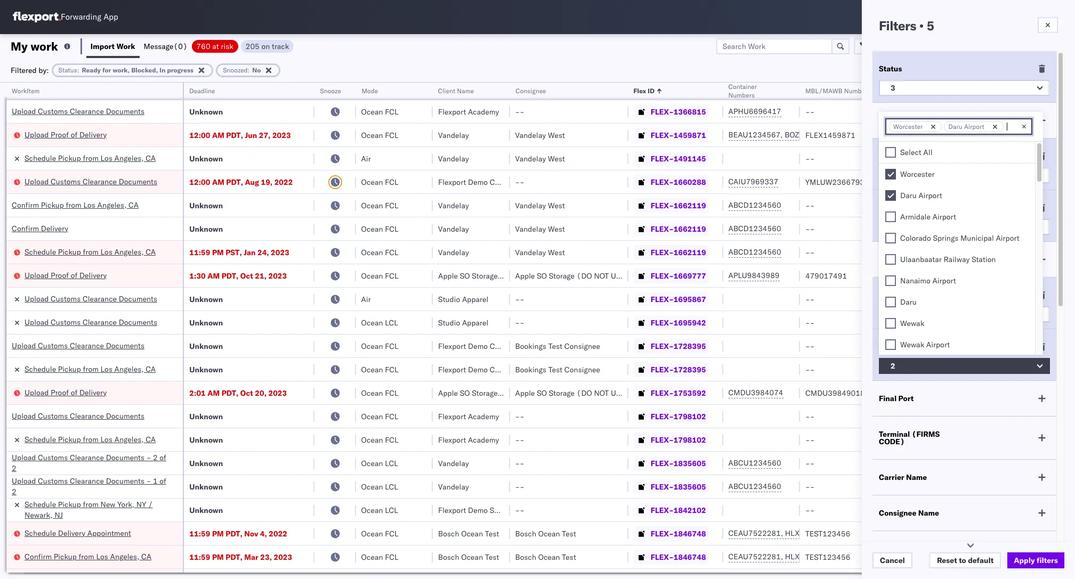 Task type: locate. For each thing, give the bounding box(es) containing it.
1 vertical spatial snoozed
[[879, 151, 910, 161]]

1728395 up 1753592
[[674, 365, 706, 375]]

savant
[[978, 107, 1001, 117]]

nanaimo airport
[[901, 276, 957, 286]]

apply
[[1015, 556, 1035, 566]]

of for 1st upload proof of delivery link from the bottom
[[71, 388, 78, 398]]

am
[[212, 130, 224, 140], [212, 177, 224, 187], [208, 271, 220, 281], [208, 389, 220, 398]]

0 vertical spatial 3 button
[[879, 80, 1051, 96]]

nov
[[244, 529, 258, 539]]

port right final
[[899, 394, 914, 404]]

1 vertical spatial apparel
[[462, 318, 489, 328]]

0 horizontal spatial daru airport
[[901, 191, 943, 201]]

0 vertical spatial upload proof of delivery
[[25, 130, 107, 139]]

2 : from the left
[[248, 66, 250, 74]]

oct
[[240, 271, 253, 281], [240, 389, 253, 398]]

daru airport up armidale
[[901, 191, 943, 201]]

2023 for 12:00 am pdt, jun 27, 2023
[[272, 130, 291, 140]]

snoozed
[[223, 66, 248, 74], [879, 151, 910, 161]]

2023 right '24,'
[[271, 248, 290, 257]]

pickup for bottommost confirm pickup from los angeles, ca link
[[54, 552, 77, 562]]

10 unknown from the top
[[190, 435, 223, 445]]

action
[[1038, 41, 1062, 51]]

1 vertical spatial flex-1835605
[[651, 482, 706, 492]]

1 upload proof of delivery button from the top
[[25, 129, 107, 141]]

1 flex-1846748 from the top
[[651, 529, 706, 539]]

ca for 2nd the schedule pickup from los angeles, ca link
[[146, 247, 156, 257]]

14 ocean fcl from the top
[[361, 553, 399, 562]]

beau1234567, bozo1234565, tcnu1234565
[[729, 130, 894, 140]]

2 vertical spatial academy
[[468, 435, 499, 445]]

2 ocean lcl from the top
[[361, 459, 398, 469]]

1 vertical spatial studio apparel
[[438, 318, 489, 328]]

0 vertical spatial abcd1234560
[[729, 201, 782, 210]]

ca for the schedule pickup from los angeles, ca link associated with flexport demo consignee
[[146, 365, 156, 374]]

schedule inside schedule pickup from new york, ny / newark, nj
[[25, 500, 56, 510]]

flex-1753592
[[651, 389, 706, 398]]

0 vertical spatial confirm pickup from los angeles, ca button
[[12, 200, 139, 211]]

pickup for top confirm pickup from los angeles, ca link
[[41, 200, 64, 210]]

resize handle column header for mode
[[420, 83, 433, 580]]

0 vertical spatial wewak
[[901, 319, 925, 329]]

12:00 down deadline
[[190, 130, 210, 140]]

0 vertical spatial hlxu6269489,
[[786, 529, 840, 539]]

Search Work text field
[[717, 38, 833, 54]]

1 vertical spatial proof
[[51, 271, 69, 280]]

apparel
[[462, 295, 489, 304], [462, 318, 489, 328]]

1 horizontal spatial mode
[[879, 203, 899, 213]]

confirm pickup from los angeles, ca button up confirm delivery link at the top
[[12, 200, 139, 211]]

None checkbox
[[886, 169, 897, 180], [886, 254, 897, 265], [886, 276, 897, 286], [886, 169, 897, 180], [886, 254, 897, 265], [886, 276, 897, 286]]

2 vertical spatial flex-1662119
[[651, 248, 706, 257]]

1 vertical spatial flex-1798102
[[651, 435, 706, 445]]

3 flex-1662119 from the top
[[651, 248, 706, 257]]

2022 right '4,'
[[269, 529, 287, 539]]

0 vertical spatial hlxu8034992
[[842, 529, 894, 539]]

studio for ocean lcl
[[438, 318, 460, 328]]

2 flexport from the top
[[438, 177, 466, 187]]

worcester down select all
[[901, 170, 935, 179]]

2 1846748 from the top
[[674, 553, 706, 562]]

18 flex- from the top
[[651, 506, 674, 515]]

1 horizontal spatial snoozed
[[879, 151, 910, 161]]

10 fcl from the top
[[385, 389, 399, 398]]

1 vertical spatial daru airport
[[901, 191, 943, 201]]

0 vertical spatial flexport academy
[[438, 107, 499, 117]]

1 wewak from the top
[[901, 319, 925, 329]]

3 flex- from the top
[[651, 154, 674, 163]]

2022 for 12:00 am pdt, aug 19, 2022
[[274, 177, 293, 187]]

test123456 for 11:59 pm pdt, mar 23, 2023
[[806, 553, 851, 562]]

2 proof from the top
[[51, 271, 69, 280]]

am left aug
[[212, 177, 224, 187]]

name
[[457, 87, 474, 95], [903, 255, 924, 265], [907, 473, 927, 483], [919, 509, 940, 518], [904, 545, 925, 554]]

5 vandelay west from the top
[[515, 248, 565, 257]]

4 demo from the top
[[468, 506, 488, 515]]

2 schedule from the top
[[25, 247, 56, 257]]

clearance inside upload customs clearance documents - 1 of 2
[[70, 477, 104, 486]]

proof
[[51, 130, 69, 139], [51, 271, 69, 280], [51, 388, 69, 398]]

1 upload proof of delivery from the top
[[25, 130, 107, 139]]

6 jawla from the top
[[980, 529, 998, 539]]

4 flexport from the top
[[438, 365, 466, 375]]

1 resize handle column header from the left
[[170, 83, 183, 580]]

municipal
[[961, 234, 995, 243]]

1 ocean lcl from the top
[[361, 318, 398, 328]]

0 vertical spatial 1728395
[[674, 342, 706, 351]]

ocean fcl
[[361, 107, 399, 117], [361, 130, 399, 140], [361, 177, 399, 187], [361, 201, 399, 210], [361, 224, 399, 234], [361, 248, 399, 257], [361, 271, 399, 281], [361, 342, 399, 351], [361, 365, 399, 375], [361, 389, 399, 398], [361, 412, 399, 422], [361, 435, 399, 445], [361, 529, 399, 539], [361, 553, 399, 562]]

1 abcu1234560 from the top
[[729, 459, 782, 468]]

ca for the schedule pickup from los angeles, ca link corresponding to flexport academy
[[146, 435, 156, 445]]

pdt, for 20,
[[222, 389, 239, 398]]

0 vertical spatial 12:00
[[190, 130, 210, 140]]

daru down omkar at top
[[949, 123, 963, 131]]

studio for air
[[438, 295, 460, 304]]

1669777
[[674, 271, 706, 281]]

schedule for flexport academy
[[25, 435, 56, 445]]

0 vertical spatial air
[[361, 154, 371, 163]]

: left no
[[248, 66, 250, 74]]

1 vertical spatial wewak
[[901, 340, 925, 350]]

2 1798102 from the top
[[674, 435, 706, 445]]

upload proof of delivery link for 1:30
[[25, 270, 107, 281]]

760 at risk
[[197, 41, 233, 51]]

hlxu6269489, for 2023
[[786, 553, 840, 562]]

daru airport
[[949, 123, 985, 131], [901, 191, 943, 201]]

11:59 for 11:59 pm pdt, mar 23, 2023
[[190, 553, 210, 562]]

5 resize handle column header from the left
[[497, 83, 510, 580]]

11:59 down 11:59 pm pdt, nov 4, 2022
[[190, 553, 210, 562]]

status down file on the right top
[[879, 64, 903, 74]]

list box
[[879, 142, 1036, 580]]

daru up armidale
[[901, 191, 917, 201]]

message (0)
[[144, 41, 188, 51]]

armidale
[[901, 212, 931, 222]]

1662119 for confirm delivery
[[674, 224, 706, 234]]

3 down 'departure' at right
[[891, 310, 896, 319]]

0 vertical spatial client
[[438, 87, 456, 95]]

studio apparel
[[438, 295, 489, 304], [438, 318, 489, 328]]

pdt, left the '20,'
[[222, 389, 239, 398]]

0 vertical spatial pm
[[212, 248, 224, 257]]

: for status
[[77, 66, 79, 74]]

flex-1662119
[[651, 201, 706, 210], [651, 224, 706, 234], [651, 248, 706, 257]]

0 horizontal spatial snoozed
[[223, 66, 248, 74]]

file exception
[[893, 41, 943, 51]]

2 flex- from the top
[[651, 130, 674, 140]]

by:
[[39, 65, 49, 75]]

5 unknown from the top
[[190, 295, 223, 304]]

from for bottommost confirm pickup from los angeles, ca link
[[79, 552, 94, 562]]

from inside button
[[83, 247, 99, 257]]

pickup inside schedule pickup from new york, ny / newark, nj
[[58, 500, 81, 510]]

0 vertical spatial 2022
[[274, 177, 293, 187]]

1 ceau7522281, from the top
[[729, 529, 784, 539]]

2 vertical spatial pm
[[212, 553, 224, 562]]

abcd1234560 for confirm pickup from los angeles, ca
[[729, 201, 782, 210]]

1 vertical spatial risk
[[890, 116, 903, 125]]

confirm pickup from los angeles, ca down "schedule delivery appointment" button
[[25, 552, 152, 562]]

2 test123456 from the top
[[806, 553, 851, 562]]

upload proof of delivery link for 12:00
[[25, 129, 107, 140]]

numbers right mbl/mawb
[[845, 87, 871, 95]]

gaurav jawla for caiu7969337
[[954, 177, 998, 187]]

9 ocean fcl from the top
[[361, 365, 399, 375]]

3 upload proof of delivery button from the top
[[25, 387, 107, 399]]

0 vertical spatial flex-1835605
[[651, 459, 706, 469]]

1 2 button from the top
[[879, 219, 1051, 235]]

1 studio from the top
[[438, 295, 460, 304]]

1 vertical spatial academy
[[468, 412, 499, 422]]

upload proof of delivery for 1:30
[[25, 271, 107, 280]]

pm up "11:59 pm pdt, mar 23, 2023"
[[212, 529, 224, 539]]

4 ocean fcl from the top
[[361, 201, 399, 210]]

delivery inside 'button'
[[41, 224, 68, 233]]

my
[[11, 39, 28, 54]]

ny
[[136, 500, 146, 510]]

jawla for abcd1234560
[[980, 224, 998, 234]]

gaurav jawla
[[954, 130, 998, 140], [954, 154, 998, 163], [954, 177, 998, 187], [954, 224, 998, 234], [954, 459, 998, 469], [954, 529, 998, 539]]

3 pm from the top
[[212, 553, 224, 562]]

16 flex- from the top
[[651, 459, 674, 469]]

snoozed left no
[[223, 66, 248, 74]]

0 vertical spatial apparel
[[462, 295, 489, 304]]

0 vertical spatial 2 button
[[879, 219, 1051, 235]]

2 button up railway
[[879, 219, 1051, 235]]

0 vertical spatial bookings test consignee
[[515, 342, 601, 351]]

1 1835605 from the top
[[674, 459, 706, 469]]

0 vertical spatial 1798102
[[674, 412, 706, 422]]

ca inside button
[[146, 247, 156, 257]]

3 jawla from the top
[[980, 177, 998, 187]]

12:00 for 12:00 am pdt, aug 19, 2022
[[190, 177, 210, 187]]

11 unknown from the top
[[190, 459, 223, 469]]

resize handle column header
[[170, 83, 183, 580], [302, 83, 315, 580], [343, 83, 356, 580], [420, 83, 433, 580], [497, 83, 510, 580], [616, 83, 629, 580], [711, 83, 724, 580], [788, 83, 801, 580], [936, 83, 949, 580], [1013, 83, 1026, 580], [1049, 83, 1061, 580]]

forwarding
[[61, 12, 101, 22]]

2 flex-1846748 from the top
[[651, 553, 706, 562]]

confirm pickup from los angeles, ca button down "schedule delivery appointment" button
[[25, 552, 152, 563]]

mbl/mawb numbers
[[806, 87, 871, 95]]

4 schedule pickup from los angeles, ca link from the top
[[25, 434, 156, 445]]

snoozed for snoozed : no
[[223, 66, 248, 74]]

ca for bottommost confirm pickup from los angeles, ca link
[[141, 552, 152, 562]]

0 horizontal spatial risk
[[221, 41, 233, 51]]

1 flexport demo consignee from the top
[[438, 177, 526, 187]]

message
[[144, 41, 174, 51]]

documents inside upload customs clearance documents - 2 of 2
[[106, 453, 145, 463]]

0 vertical spatial confirm
[[12, 200, 39, 210]]

cancel button
[[873, 553, 913, 569]]

0 vertical spatial abcu1234560
[[729, 459, 782, 468]]

3 schedule from the top
[[25, 365, 56, 374]]

schedule pickup from los angeles, ca link for flexport demo consignee
[[25, 364, 156, 375]]

gaurav jawla for ceau7522281, hlxu6269489, hlxu8034992
[[954, 529, 998, 539]]

2023 right the '20,'
[[269, 389, 287, 398]]

gaurav jawla for abcu1234560
[[954, 459, 998, 469]]

1491145
[[674, 154, 706, 163]]

1 12:00 from the top
[[190, 130, 210, 140]]

confirm pickup from los angeles, ca up confirm delivery link at the top
[[12, 200, 139, 210]]

air for vandelay
[[361, 154, 371, 163]]

flexport
[[438, 107, 466, 117], [438, 177, 466, 187], [438, 342, 466, 351], [438, 365, 466, 375], [438, 412, 466, 422], [438, 435, 466, 445], [438, 506, 466, 515]]

3 gaurav from the top
[[954, 177, 978, 187]]

2023 for 1:30 am pdt, oct 21, 2023
[[269, 271, 287, 281]]

1 vertical spatial confirm
[[12, 224, 39, 233]]

station
[[972, 255, 997, 265]]

flexport. image
[[13, 12, 61, 22]]

schedule delivery appointment button
[[25, 528, 131, 540]]

1 vertical spatial studio
[[438, 318, 460, 328]]

1 1662119 from the top
[[674, 201, 706, 210]]

customs inside upload customs clearance documents - 2 of 2
[[38, 453, 68, 463]]

pdt, left aug
[[226, 177, 243, 187]]

upload proof of delivery button for 12:00 am pdt, jun 27, 2023
[[25, 129, 107, 141]]

reset to default
[[938, 556, 994, 566]]

flex-1835605 for upload customs clearance documents - 2 of 2
[[651, 459, 706, 469]]

vandelay west
[[515, 130, 565, 140], [515, 154, 565, 163], [515, 201, 565, 210], [515, 224, 565, 234], [515, 248, 565, 257]]

2 12:00 from the top
[[190, 177, 210, 187]]

11 flex- from the top
[[651, 342, 674, 351]]

•
[[920, 18, 924, 34]]

academy
[[468, 107, 499, 117], [468, 412, 499, 422], [468, 435, 499, 445]]

mode right 'snooze'
[[361, 87, 378, 95]]

None checkbox
[[886, 147, 897, 158], [886, 190, 897, 201], [886, 212, 897, 222], [886, 233, 897, 244], [886, 297, 897, 308], [886, 318, 897, 329], [886, 340, 897, 350], [886, 147, 897, 158], [886, 190, 897, 201], [886, 212, 897, 222], [886, 233, 897, 244], [886, 297, 897, 308], [886, 318, 897, 329], [886, 340, 897, 350]]

3 schedule pickup from los angeles, ca link from the top
[[25, 364, 156, 375]]

worcester right at
[[894, 123, 923, 131]]

flex-1728395
[[651, 342, 706, 351], [651, 365, 706, 375]]

flex-1366815 button
[[634, 104, 709, 119], [634, 104, 709, 119]]

0 vertical spatial oct
[[240, 271, 253, 281]]

vessel name
[[879, 545, 925, 554]]

daru
[[949, 123, 963, 131], [901, 191, 917, 201], [901, 298, 917, 307]]

pickup for the schedule pickup from los angeles, ca link corresponding to flexport academy
[[58, 435, 81, 445]]

confirm pickup from los angeles, ca button
[[12, 200, 139, 211], [25, 552, 152, 563]]

flex-1728395 down flex-1695942
[[651, 342, 706, 351]]

airport down ulaanbaatar railway station on the right
[[933, 276, 957, 286]]

list box containing select all
[[879, 142, 1036, 580]]

abcu1234560 for upload customs clearance documents - 2 of 2
[[729, 459, 782, 468]]

3 upload proof of delivery link from the top
[[25, 387, 107, 398]]

3 button down nanaimo airport
[[879, 307, 1051, 323]]

pdt, left nov
[[226, 529, 243, 539]]

upload customs clearance documents - 2 of 2
[[12, 453, 166, 473]]

1 schedule pickup from los angeles, ca from the top
[[25, 153, 156, 163]]

ocean lcl
[[361, 318, 398, 328], [361, 459, 398, 469], [361, 482, 398, 492], [361, 506, 398, 515]]

1 vertical spatial 3
[[891, 310, 896, 319]]

1728395 down 1695942
[[674, 342, 706, 351]]

confirm inside confirm delivery link
[[12, 224, 39, 233]]

flex-1695867 button
[[634, 292, 709, 307], [634, 292, 709, 307]]

1 vertical spatial hlxu6269489,
[[786, 553, 840, 562]]

1835605 for upload customs clearance documents - 2 of 2
[[674, 459, 706, 469]]

resize handle column header for client name
[[497, 83, 510, 580]]

2 ceau7522281, hlxu6269489, hlxu8034992 from the top
[[729, 553, 894, 562]]

from for 2nd the schedule pickup from los angeles, ca link
[[83, 247, 99, 257]]

airport right arrival port
[[927, 340, 950, 350]]

1 vertical spatial air
[[361, 295, 371, 304]]

air for studio apparel
[[361, 295, 371, 304]]

1 horizontal spatial status
[[879, 64, 903, 74]]

so
[[460, 271, 470, 281], [537, 271, 547, 281], [460, 389, 470, 398], [537, 389, 547, 398]]

am right 2:01 at the left bottom of the page
[[208, 389, 220, 398]]

11:59 for 11:59 pm pst, jan 24, 2023
[[190, 248, 210, 257]]

ceau7522281,
[[729, 529, 784, 539], [729, 553, 784, 562]]

pickup for the schedule pickup from los angeles, ca link associated with flexport demo consignee
[[58, 365, 81, 374]]

pm left the pst,
[[212, 248, 224, 257]]

1 vertical spatial flexport academy
[[438, 412, 499, 422]]

filters
[[1037, 556, 1059, 566]]

1 vertical spatial 1662119
[[674, 224, 706, 234]]

1 vertical spatial 3 button
[[879, 307, 1051, 323]]

1 vertical spatial flex-1662119
[[651, 224, 706, 234]]

2 air from the top
[[361, 295, 371, 304]]

port down nanaimo airport
[[918, 291, 933, 300]]

1:30
[[190, 271, 206, 281]]

daru down nanaimo
[[901, 298, 917, 307]]

2 button down wewak airport
[[879, 358, 1051, 374]]

pickup for schedule pickup from new york, ny / newark, nj link
[[58, 500, 81, 510]]

airport up armidale airport
[[919, 191, 943, 201]]

confirm
[[12, 200, 39, 210], [12, 224, 39, 233], [25, 552, 52, 562]]

airport right municipal
[[996, 234, 1020, 243]]

0 vertical spatial 1846748
[[674, 529, 706, 539]]

confirm pickup from los angeles, ca link
[[12, 200, 139, 210], [25, 552, 152, 562]]

0 vertical spatial studio apparel
[[438, 295, 489, 304]]

appointment
[[87, 529, 131, 538]]

jan
[[244, 248, 256, 257]]

0 vertical spatial snoozed
[[223, 66, 248, 74]]

2 upload proof of delivery link from the top
[[25, 270, 107, 281]]

gaurav jawla for beau1234567, bozo1234565, tcnu1234565
[[954, 130, 998, 140]]

0 vertical spatial flexport demo consignee
[[438, 177, 526, 187]]

5 west from the top
[[548, 248, 565, 257]]

4 gaurav from the top
[[954, 224, 978, 234]]

flex-1846748 for 2023
[[651, 553, 706, 562]]

3 up at risk
[[891, 83, 896, 93]]

0 vertical spatial academy
[[468, 107, 499, 117]]

0 horizontal spatial client
[[438, 87, 456, 95]]

None text field
[[1006, 122, 1017, 131]]

0 vertical spatial 3
[[891, 83, 896, 93]]

1660288
[[674, 177, 706, 187]]

schedule delivery appointment link
[[25, 528, 131, 539]]

1 academy from the top
[[468, 107, 499, 117]]

import work button
[[86, 34, 140, 58]]

2 vertical spatial confirm
[[25, 552, 52, 562]]

name inside button
[[457, 87, 474, 95]]

2 vandelay west from the top
[[515, 154, 565, 163]]

9 fcl from the top
[[385, 365, 399, 375]]

snoozed : no
[[223, 66, 261, 74]]

mode left armidale
[[879, 203, 899, 213]]

numbers inside container numbers
[[729, 91, 755, 99]]

pm down 11:59 pm pdt, nov 4, 2022
[[212, 553, 224, 562]]

storage
[[472, 271, 498, 281], [549, 271, 575, 281], [472, 389, 498, 398], [549, 389, 575, 398]]

mode button
[[356, 85, 422, 95]]

vandelay
[[438, 130, 469, 140], [515, 130, 546, 140], [438, 154, 469, 163], [515, 154, 546, 163], [438, 201, 469, 210], [515, 201, 546, 210], [438, 224, 469, 234], [515, 224, 546, 234], [438, 248, 469, 257], [515, 248, 546, 257], [438, 459, 469, 469], [438, 482, 469, 492]]

0 horizontal spatial mode
[[361, 87, 378, 95]]

upload proof of delivery for 12:00
[[25, 130, 107, 139]]

Search Shipments (/) text field
[[871, 9, 974, 25]]

pdt, left "mar"
[[226, 553, 243, 562]]

2023
[[272, 130, 291, 140], [271, 248, 290, 257], [269, 271, 287, 281], [269, 389, 287, 398], [274, 553, 292, 562]]

1 schedule pickup from los angeles, ca link from the top
[[25, 153, 156, 163]]

test123456
[[806, 529, 851, 539], [806, 553, 851, 562]]

am for 12:00 am pdt, aug 19, 2022
[[212, 177, 224, 187]]

flex-1366815
[[651, 107, 706, 117]]

1 vertical spatial flexport demo consignee
[[438, 342, 526, 351]]

2023 right 23,
[[274, 553, 292, 562]]

0 vertical spatial daru airport
[[949, 123, 985, 131]]

2023 right 27,
[[272, 130, 291, 140]]

12:00 left aug
[[190, 177, 210, 187]]

am right 1:30
[[208, 271, 220, 281]]

1 vertical spatial client
[[879, 255, 901, 265]]

2 vertical spatial port
[[899, 394, 914, 404]]

status left ready at the top left of the page
[[58, 66, 77, 74]]

2
[[891, 222, 896, 232], [891, 362, 896, 371], [153, 453, 158, 463], [12, 464, 16, 473], [12, 487, 16, 497]]

1 vertical spatial oct
[[240, 389, 253, 398]]

2 3 button from the top
[[879, 307, 1051, 323]]

pdt, left the jun on the left of page
[[226, 130, 243, 140]]

resize handle column header for consignee
[[616, 83, 629, 580]]

flex-1662119 button
[[634, 198, 709, 213], [634, 198, 709, 213], [634, 222, 709, 237], [634, 222, 709, 237], [634, 245, 709, 260], [634, 245, 709, 260]]

1 ceau7522281, hlxu6269489, hlxu8034992 from the top
[[729, 529, 894, 539]]

8 ocean fcl from the top
[[361, 342, 399, 351]]

gaurav for abcu1234560
[[954, 459, 978, 469]]

0 vertical spatial client name
[[438, 87, 474, 95]]

11:59 up "11:59 pm pdt, mar 23, 2023"
[[190, 529, 210, 539]]

schedule for flexport demo consignee
[[25, 365, 56, 374]]

confirm delivery button
[[12, 223, 68, 235]]

flex-1728395 up flex-1753592
[[651, 365, 706, 375]]

1 vertical spatial 1798102
[[674, 435, 706, 445]]

port for departure port
[[918, 291, 933, 300]]

ceau7522281, hlxu6269489, hlxu8034992
[[729, 529, 894, 539], [729, 553, 894, 562]]

0 vertical spatial 1835605
[[674, 459, 706, 469]]

10 ocean fcl from the top
[[361, 389, 399, 398]]

205 on track
[[246, 41, 289, 51]]

pickup
[[58, 153, 81, 163], [41, 200, 64, 210], [58, 247, 81, 257], [58, 365, 81, 374], [58, 435, 81, 445], [58, 500, 81, 510], [54, 552, 77, 562]]

daru airport down omkar at top
[[949, 123, 985, 131]]

schedule pickup from los angeles, ca
[[25, 153, 156, 163], [25, 247, 156, 257], [25, 365, 156, 374], [25, 435, 156, 445]]

armidale airport
[[901, 212, 957, 222]]

oct left the '20,'
[[240, 389, 253, 398]]

1 vertical spatial 11:59
[[190, 529, 210, 539]]

1 horizontal spatial client
[[879, 255, 901, 265]]

from inside schedule pickup from new york, ny / newark, nj
[[83, 500, 99, 510]]

numbers down container
[[729, 91, 755, 99]]

0 vertical spatial mode
[[361, 87, 378, 95]]

status for status : ready for work, blocked, in progress
[[58, 66, 77, 74]]

batch
[[1016, 41, 1037, 51]]

from for the schedule pickup from los angeles, ca link corresponding to flexport academy
[[83, 435, 99, 445]]

worcester
[[894, 123, 923, 131], [901, 170, 935, 179]]

2 vertical spatial upload proof of delivery link
[[25, 387, 107, 398]]

0 vertical spatial bookings
[[515, 342, 547, 351]]

1 vertical spatial 1835605
[[674, 482, 706, 492]]

2 studio apparel from the top
[[438, 318, 489, 328]]

2 hlxu6269489, from the top
[[786, 553, 840, 562]]

port for arrival port
[[906, 342, 921, 352]]

1695942
[[674, 318, 706, 328]]

10 resize handle column header from the left
[[1013, 83, 1026, 580]]

1 horizontal spatial client name
[[879, 255, 924, 265]]

0 vertical spatial ceau7522281,
[[729, 529, 784, 539]]

2:01 am pdt, oct 20, 2023
[[190, 389, 287, 398]]

1 horizontal spatial :
[[248, 66, 250, 74]]

wewak up wewak airport
[[901, 319, 925, 329]]

1835605 for upload customs clearance documents - 1 of 2
[[674, 482, 706, 492]]

2023 right 21,
[[269, 271, 287, 281]]

11:59 pm pdt, mar 23, 2023
[[190, 553, 292, 562]]

gaurav
[[954, 130, 978, 140], [954, 154, 978, 163], [954, 177, 978, 187], [954, 224, 978, 234], [954, 459, 978, 469], [954, 529, 978, 539]]

3 schedule pickup from los angeles, ca from the top
[[25, 365, 156, 374]]

pdt, for 21,
[[222, 271, 239, 281]]

flex id
[[634, 87, 655, 95]]

0 vertical spatial flex-1846748
[[651, 529, 706, 539]]

flex-1846748 button
[[634, 527, 709, 542], [634, 527, 709, 542], [634, 550, 709, 565], [634, 550, 709, 565]]

code)
[[879, 437, 905, 447]]

confirm pickup from los angeles, ca link up confirm delivery link at the top
[[12, 200, 139, 210]]

jawla for abcu1234560
[[980, 459, 998, 469]]

0 horizontal spatial status
[[58, 66, 77, 74]]

airport down omkar savant
[[965, 123, 985, 131]]

1662119 for confirm pickup from los angeles, ca
[[674, 201, 706, 210]]

1 vertical spatial bookings test consignee
[[515, 365, 601, 375]]

1 vertical spatial test123456
[[806, 553, 851, 562]]

pdt, for 23,
[[226, 553, 243, 562]]

1 vertical spatial ceau7522281,
[[729, 553, 784, 562]]

flex-1728395 button
[[634, 339, 709, 354], [634, 339, 709, 354], [634, 362, 709, 377], [634, 362, 709, 377]]

5 fcl from the top
[[385, 224, 399, 234]]

1 abcd1234560 from the top
[[729, 201, 782, 210]]

2 11:59 from the top
[[190, 529, 210, 539]]

snoozed up the yes
[[879, 151, 910, 161]]

1 jawla from the top
[[980, 130, 998, 140]]

2 fcl from the top
[[385, 130, 399, 140]]

flex-1835605 for upload customs clearance documents - 1 of 2
[[651, 482, 706, 492]]

3 lcl from the top
[[385, 482, 398, 492]]

1 11:59 from the top
[[190, 248, 210, 257]]

0 vertical spatial flex-1728395
[[651, 342, 706, 351]]

1 vertical spatial port
[[906, 342, 921, 352]]

upload proof of delivery button
[[25, 129, 107, 141], [25, 270, 107, 282], [25, 387, 107, 399]]

3 resize handle column header from the left
[[343, 83, 356, 580]]

2 flexport academy from the top
[[438, 412, 499, 422]]

2022 right 19,
[[274, 177, 293, 187]]

flex-1662119 for confirm pickup from los angeles, ca
[[651, 201, 706, 210]]

1 horizontal spatial numbers
[[845, 87, 871, 95]]

3 button up omkar at top
[[879, 80, 1051, 96]]

- inside upload customs clearance documents - 1 of 2
[[146, 477, 151, 486]]

1 flexport academy from the top
[[438, 107, 499, 117]]

oct left 21,
[[240, 271, 253, 281]]

2 vertical spatial flexport academy
[[438, 435, 499, 445]]

am left the jun on the left of page
[[212, 130, 224, 140]]

1 vertical spatial upload proof of delivery button
[[25, 270, 107, 282]]

2 pm from the top
[[212, 529, 224, 539]]

5 gaurav jawla from the top
[[954, 459, 998, 469]]

oct for 20,
[[240, 389, 253, 398]]

schedule pickup from new york, ny / newark, nj
[[25, 500, 153, 520]]

jawla
[[980, 130, 998, 140], [980, 154, 998, 163], [980, 177, 998, 187], [980, 224, 998, 234], [980, 459, 998, 469], [980, 529, 998, 539]]

1 vandelay west from the top
[[515, 130, 565, 140]]

pdt, down the pst,
[[222, 271, 239, 281]]

client
[[438, 87, 456, 95], [879, 255, 901, 265]]

11:59 up 1:30
[[190, 248, 210, 257]]

filters • 5
[[879, 18, 935, 34]]

0 vertical spatial 11:59
[[190, 248, 210, 257]]

flex-1662119 for confirm delivery
[[651, 224, 706, 234]]

select
[[901, 148, 922, 157]]

1 vertical spatial abcd1234560
[[729, 224, 782, 234]]

0 vertical spatial flex-1662119
[[651, 201, 706, 210]]

0 vertical spatial port
[[918, 291, 933, 300]]

wewak down departure port on the right of page
[[901, 340, 925, 350]]

1 bookings from the top
[[515, 342, 547, 351]]

hlxu6269489,
[[786, 529, 840, 539], [786, 553, 840, 562]]

0 vertical spatial 1662119
[[674, 201, 706, 210]]

: left ready at the top left of the page
[[77, 66, 79, 74]]

0 vertical spatial risk
[[221, 41, 233, 51]]

abcu1234560 for upload customs clearance documents - 1 of 2
[[729, 482, 782, 492]]

consignee inside button
[[515, 87, 546, 95]]

2 demo from the top
[[468, 342, 488, 351]]

confirm pickup from los angeles, ca link down "schedule delivery appointment" button
[[25, 552, 152, 562]]

upload
[[12, 106, 36, 116], [25, 130, 49, 139], [25, 177, 49, 186], [25, 271, 49, 280], [25, 294, 49, 304], [25, 318, 49, 327], [12, 341, 36, 351], [25, 388, 49, 398], [12, 411, 36, 421], [12, 453, 36, 463], [12, 477, 36, 486]]

numbers for container numbers
[[729, 91, 755, 99]]

1 vertical spatial 2022
[[269, 529, 287, 539]]

2 vertical spatial upload proof of delivery
[[25, 388, 107, 398]]

port right arrival
[[906, 342, 921, 352]]



Task type: describe. For each thing, give the bounding box(es) containing it.
- inside upload customs clearance documents - 2 of 2
[[146, 453, 151, 463]]

3 fcl from the top
[[385, 177, 399, 187]]

7 flexport from the top
[[438, 506, 466, 515]]

5 flexport from the top
[[438, 412, 466, 422]]

13 ocean fcl from the top
[[361, 529, 399, 539]]

springs
[[934, 234, 959, 243]]

2 schedule pickup from los angeles, ca link from the top
[[25, 247, 156, 257]]

confirm delivery link
[[12, 223, 68, 234]]

pm for nov
[[212, 529, 224, 539]]

gaurav jawla for abcd1234560
[[954, 224, 998, 234]]

ca for top confirm pickup from los angeles, ca link
[[129, 200, 139, 210]]

hlxu6269489, for 2022
[[786, 529, 840, 539]]

2 schedule pickup from los angeles, ca from the top
[[25, 247, 156, 257]]

status : ready for work, blocked, in progress
[[58, 66, 194, 74]]

3 for status
[[891, 83, 896, 93]]

jawla for caiu7969337
[[980, 177, 998, 187]]

/
[[148, 500, 153, 510]]

consignee button
[[510, 85, 618, 95]]

1
[[153, 477, 158, 486]]

4 lcl from the top
[[385, 506, 398, 515]]

port for final port
[[899, 394, 914, 404]]

flex id button
[[629, 85, 713, 95]]

2023 for 11:59 pm pst, jan 24, 2023
[[271, 248, 290, 257]]

: for snoozed
[[248, 66, 250, 74]]

flex-1842102
[[651, 506, 706, 515]]

7 ocean fcl from the top
[[361, 271, 399, 281]]

7 flex- from the top
[[651, 248, 674, 257]]

0 vertical spatial daru
[[949, 123, 963, 131]]

13 fcl from the top
[[385, 529, 399, 539]]

for
[[102, 66, 111, 74]]

schedule pickup from los angeles, ca for vandelay
[[25, 153, 156, 163]]

(firms
[[912, 430, 940, 439]]

ceau7522281, hlxu6269489, hlxu8034992 for 11:59 pm pdt, nov 4, 2022
[[729, 529, 894, 539]]

3 flexport from the top
[[438, 342, 466, 351]]

10 flex- from the top
[[651, 318, 674, 328]]

2 2 button from the top
[[879, 358, 1051, 374]]

of for upload proof of delivery link for 1:30
[[71, 271, 78, 280]]

from for the schedule pickup from los angeles, ca link associated with flexport demo consignee
[[83, 365, 99, 374]]

wewak for wewak airport
[[901, 340, 925, 350]]

2 inside upload customs clearance documents - 1 of 2
[[12, 487, 16, 497]]

19 flex- from the top
[[651, 529, 674, 539]]

hlxu8034992 for 2023
[[842, 553, 894, 562]]

1 flex- from the top
[[651, 107, 674, 117]]

gaurav for caiu7969337
[[954, 177, 978, 187]]

3 button for departure port
[[879, 307, 1051, 323]]

2 unknown from the top
[[190, 154, 223, 163]]

resize handle column header for mbl/mawb numbers
[[936, 83, 949, 580]]

1 ocean fcl from the top
[[361, 107, 399, 117]]

schedule pickup from los angeles, ca link for flexport academy
[[25, 434, 156, 445]]

3 academy from the top
[[468, 435, 499, 445]]

upload customs clearance documents - 1 of 2
[[12, 477, 166, 497]]

1 1798102 from the top
[[674, 412, 706, 422]]

client name button
[[433, 85, 499, 95]]

snooze
[[320, 87, 341, 95]]

1695867
[[674, 295, 706, 304]]

1 flexport from the top
[[438, 107, 466, 117]]

filtered
[[11, 65, 37, 75]]

2023 for 2:01 am pdt, oct 20, 2023
[[269, 389, 287, 398]]

client inside button
[[438, 87, 456, 95]]

9 flex- from the top
[[651, 295, 674, 304]]

at
[[879, 116, 888, 125]]

railway
[[944, 255, 970, 265]]

8 fcl from the top
[[385, 342, 399, 351]]

deadline
[[190, 87, 215, 95]]

default
[[969, 556, 994, 566]]

8 flex- from the top
[[651, 271, 674, 281]]

studio apparel for air
[[438, 295, 489, 304]]

3 for departure port
[[891, 310, 896, 319]]

1366815
[[674, 107, 706, 117]]

import
[[91, 41, 115, 51]]

schedule pickup from los angeles, ca button
[[25, 247, 156, 258]]

daru airport inside 'list box'
[[901, 191, 943, 201]]

6 flex- from the top
[[651, 224, 674, 234]]

apparel for ocean lcl
[[462, 318, 489, 328]]

carrier
[[879, 473, 905, 483]]

5 flex- from the top
[[651, 201, 674, 210]]

work
[[31, 39, 58, 54]]

york,
[[117, 500, 135, 510]]

9 unknown from the top
[[190, 412, 223, 422]]

ulaanbaatar
[[901, 255, 942, 265]]

to
[[960, 556, 967, 566]]

all
[[924, 148, 933, 157]]

jawla for ceau7522281, hlxu6269489, hlxu8034992
[[980, 529, 998, 539]]

carrier name
[[879, 473, 927, 483]]

1 lcl from the top
[[385, 318, 398, 328]]

upload customs clearance documents - 1 of 2 link
[[12, 476, 171, 497]]

3 upload proof of delivery from the top
[[25, 388, 107, 398]]

from for schedule pickup from new york, ny / newark, nj link
[[83, 500, 99, 510]]

15 flex- from the top
[[651, 435, 674, 445]]

1 vertical spatial daru
[[901, 191, 917, 201]]

schedule pickup from los angeles, ca link for vandelay
[[25, 153, 156, 163]]

pm for mar
[[212, 553, 224, 562]]

clearance inside upload customs clearance documents - 2 of 2
[[70, 453, 104, 463]]

11 resize handle column header from the left
[[1049, 83, 1061, 580]]

resize handle column header for container numbers
[[788, 83, 801, 580]]

arrival
[[879, 342, 904, 352]]

studio apparel for ocean lcl
[[438, 318, 489, 328]]

3 abcd1234560 from the top
[[729, 247, 782, 257]]

schedule for flexport demo shipper
[[25, 500, 56, 510]]

los inside button
[[101, 247, 112, 257]]

7 unknown from the top
[[190, 342, 223, 351]]

11:59 pm pdt, nov 4, 2022
[[190, 529, 287, 539]]

2 gaurav from the top
[[954, 154, 978, 163]]

resize handle column header for workitem
[[170, 83, 183, 580]]

4 flex- from the top
[[651, 177, 674, 187]]

20 flex- from the top
[[651, 553, 674, 562]]

resize handle column header for deadline
[[302, 83, 315, 580]]

pm for jan
[[212, 248, 224, 257]]

terminal (firms code)
[[879, 430, 940, 447]]

2023 for 11:59 pm pdt, mar 23, 2023
[[274, 553, 292, 562]]

(0)
[[174, 41, 188, 51]]

status for status
[[879, 64, 903, 74]]

1459871
[[674, 130, 706, 140]]

1846748 for 2022
[[674, 529, 706, 539]]

filters
[[879, 18, 917, 34]]

ca for vandelay the schedule pickup from los angeles, ca link
[[146, 153, 156, 163]]

3 proof from the top
[[51, 388, 69, 398]]

from for top confirm pickup from los angeles, ca link
[[66, 200, 81, 210]]

ymluw236679313
[[806, 177, 874, 187]]

1 vertical spatial worcester
[[901, 170, 935, 179]]

of inside upload customs clearance documents - 1 of 2
[[160, 477, 166, 486]]

1 horizontal spatial risk
[[890, 116, 903, 125]]

5 ocean fcl from the top
[[361, 224, 399, 234]]

oct for 21,
[[240, 271, 253, 281]]

proof for 12:00 am pdt, jun 27, 2023
[[51, 130, 69, 139]]

delivery inside button
[[58, 529, 85, 538]]

0 vertical spatial worcester
[[894, 123, 923, 131]]

jawla for beau1234567, bozo1234565, tcnu1234565
[[980, 130, 998, 140]]

schedule for vandelay
[[25, 153, 56, 163]]

import work
[[91, 41, 135, 51]]

6 fcl from the top
[[385, 248, 399, 257]]

3 vandelay west from the top
[[515, 201, 565, 210]]

4 west from the top
[[548, 224, 565, 234]]

airport up springs
[[933, 212, 957, 222]]

ceau7522281, hlxu6269489, hlxu8034992 for 11:59 pm pdt, mar 23, 2023
[[729, 553, 894, 562]]

1 flex-1798102 from the top
[[651, 412, 706, 422]]

pdt, for 27,
[[226, 130, 243, 140]]

12:00 for 12:00 am pdt, jun 27, 2023
[[190, 130, 210, 140]]

1 1728395 from the top
[[674, 342, 706, 351]]

27,
[[259, 130, 271, 140]]

0 vertical spatial confirm pickup from los angeles, ca link
[[12, 200, 139, 210]]

from for vandelay the schedule pickup from los angeles, ca link
[[83, 153, 99, 163]]

2 flex-1798102 from the top
[[651, 435, 706, 445]]

0 vertical spatial confirm pickup from los angeles, ca
[[12, 200, 139, 210]]

jun
[[245, 130, 257, 140]]

2 west from the top
[[548, 154, 565, 163]]

14 fcl from the top
[[385, 553, 399, 562]]

13 flex- from the top
[[651, 389, 674, 398]]

tcnu1234565
[[842, 130, 894, 140]]

12 unknown from the top
[[190, 482, 223, 492]]

mode inside button
[[361, 87, 378, 95]]

12 ocean fcl from the top
[[361, 435, 399, 445]]

nanaimo
[[901, 276, 931, 286]]

11:59 pm pst, jan 24, 2023
[[190, 248, 290, 257]]

work
[[117, 41, 135, 51]]

operator
[[954, 87, 980, 95]]

bozo1234565,
[[785, 130, 840, 140]]

resize handle column header for flex id
[[711, 83, 724, 580]]

4 vandelay west from the top
[[515, 224, 565, 234]]

pickup for 2nd the schedule pickup from los angeles, ca link
[[58, 247, 81, 257]]

1 vertical spatial client name
[[879, 255, 924, 265]]

1 fcl from the top
[[385, 107, 399, 117]]

2 academy from the top
[[468, 412, 499, 422]]

apparel for air
[[462, 295, 489, 304]]

angeles, inside schedule pickup from los angeles, ca button
[[114, 247, 144, 257]]

3 unknown from the top
[[190, 201, 223, 210]]

flex1459871
[[806, 130, 856, 140]]

1 vertical spatial confirm pickup from los angeles, ca
[[25, 552, 152, 562]]

3 west from the top
[[548, 201, 565, 210]]

12 fcl from the top
[[385, 435, 399, 445]]

cancel
[[881, 556, 906, 566]]

colorado
[[901, 234, 932, 243]]

am for 2:01 am pdt, oct 20, 2023
[[208, 389, 220, 398]]

3 1662119 from the top
[[674, 248, 706, 257]]

11:59 for 11:59 pm pdt, nov 4, 2022
[[190, 529, 210, 539]]

3 demo from the top
[[468, 365, 488, 375]]

hlxu8034992 for 2022
[[842, 529, 894, 539]]

documents inside upload customs clearance documents - 1 of 2
[[106, 477, 145, 486]]

beau1234567,
[[729, 130, 783, 140]]

6 ocean fcl from the top
[[361, 248, 399, 257]]

select all
[[901, 148, 933, 157]]

pdt, for 19,
[[226, 177, 243, 187]]

client name inside button
[[438, 87, 474, 95]]

7 fcl from the top
[[385, 271, 399, 281]]

am for 12:00 am pdt, jun 27, 2023
[[212, 130, 224, 140]]

flex-1846748 for 2022
[[651, 529, 706, 539]]

6 unknown from the top
[[190, 318, 223, 328]]

1 horizontal spatial daru airport
[[949, 123, 985, 131]]

wewak airport
[[901, 340, 950, 350]]

flex-1695942
[[651, 318, 706, 328]]

2 vertical spatial daru
[[901, 298, 917, 307]]

batch action
[[1016, 41, 1062, 51]]

abcd1234560 for confirm delivery
[[729, 224, 782, 234]]

id
[[648, 87, 655, 95]]

at
[[212, 41, 219, 51]]

caiu7969337
[[729, 177, 779, 187]]

customs inside upload customs clearance documents - 1 of 2
[[38, 477, 68, 486]]

upload inside upload customs clearance documents - 2 of 2
[[12, 453, 36, 463]]

1 vertical spatial confirm pickup from los angeles, ca button
[[25, 552, 152, 563]]

container numbers button
[[724, 81, 790, 100]]

1846748 for 2023
[[674, 553, 706, 562]]

2:01
[[190, 389, 206, 398]]

4 ocean lcl from the top
[[361, 506, 398, 515]]

4 fcl from the top
[[385, 201, 399, 210]]

of for upload proof of delivery link associated with 12:00
[[71, 130, 78, 139]]

test123456 for 11:59 pm pdt, nov 4, 2022
[[806, 529, 851, 539]]

omkar
[[954, 107, 977, 117]]

newark,
[[25, 511, 53, 520]]

3 ocean lcl from the top
[[361, 482, 398, 492]]

departure
[[879, 291, 916, 300]]

3 ocean fcl from the top
[[361, 177, 399, 187]]

2 flex-1728395 from the top
[[651, 365, 706, 375]]

departure port
[[879, 291, 933, 300]]

2 gaurav jawla from the top
[[954, 154, 998, 163]]

schedule pickup from los angeles, ca for flexport academy
[[25, 435, 156, 445]]

upload customs clearance documents - 2 of 2 link
[[12, 453, 171, 474]]

6 flexport from the top
[[438, 435, 466, 445]]

3 button for status
[[879, 80, 1051, 96]]

8 unknown from the top
[[190, 365, 223, 375]]

12 flex- from the top
[[651, 365, 674, 375]]

confirm for confirm delivery 'button'
[[12, 224, 39, 233]]

mbl/mawb numbers button
[[801, 85, 938, 95]]

schedule pickup from los angeles, ca for flexport demo consignee
[[25, 365, 156, 374]]

20,
[[255, 389, 267, 398]]

2 flexport demo consignee from the top
[[438, 342, 526, 351]]

23,
[[260, 553, 272, 562]]

pickup for vandelay the schedule pickup from los angeles, ca link
[[58, 153, 81, 163]]

in
[[160, 66, 166, 74]]

flex-1459871
[[651, 130, 706, 140]]

no
[[252, 66, 261, 74]]

upload customs clearance documents - 2 of 2 button
[[12, 453, 171, 475]]

mbl/mawb
[[806, 87, 843, 95]]

upload customs clearance documents - 1 of 2 button
[[12, 476, 171, 498]]

1 vertical spatial confirm pickup from los angeles, ca link
[[25, 552, 152, 562]]

11 ocean fcl from the top
[[361, 412, 399, 422]]

reset to default button
[[930, 553, 1002, 569]]

2022 for 11:59 pm pdt, nov 4, 2022
[[269, 529, 287, 539]]

cmdu3984074
[[729, 388, 784, 398]]

flex-1695867
[[651, 295, 706, 304]]

1753592
[[674, 389, 706, 398]]

of inside upload customs clearance documents - 2 of 2
[[160, 453, 166, 463]]

work,
[[113, 66, 130, 74]]

upload inside upload customs clearance documents - 1 of 2
[[12, 477, 36, 486]]

confirm for bottom confirm pickup from los angeles, ca button
[[25, 552, 52, 562]]

2 1728395 from the top
[[674, 365, 706, 375]]

17 flex- from the top
[[651, 482, 674, 492]]



Task type: vqa. For each thing, say whether or not it's contained in the screenshot.


